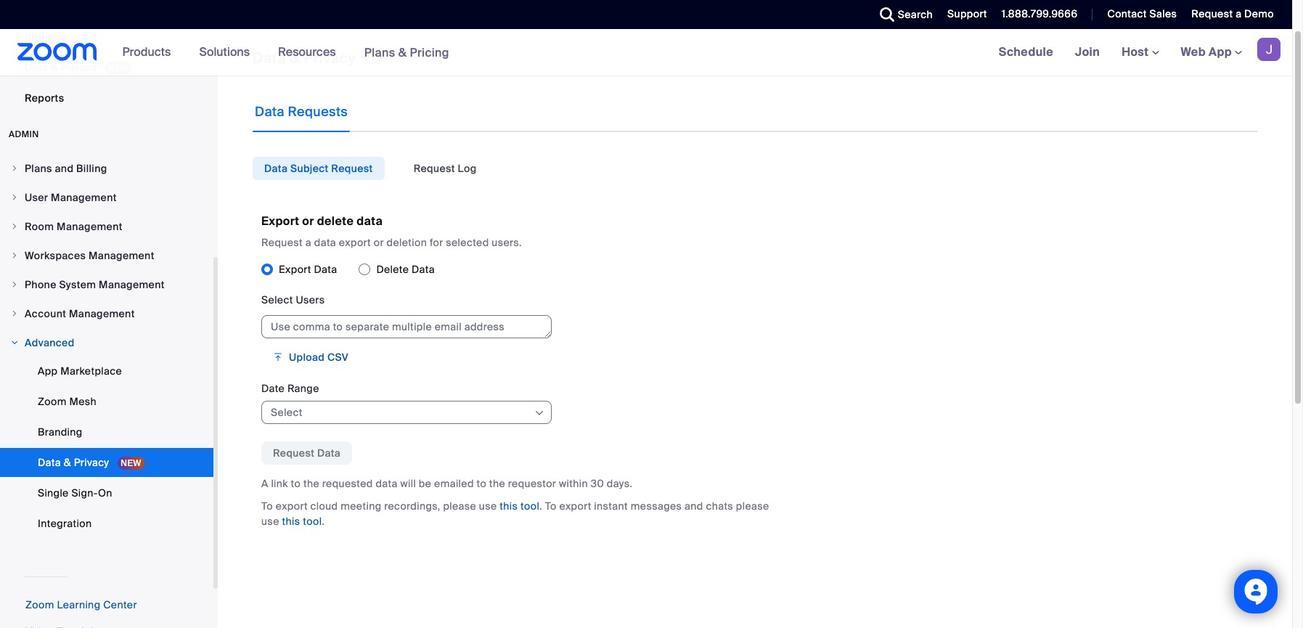 Task type: describe. For each thing, give the bounding box(es) containing it.
request a demo
[[1192, 7, 1275, 20]]

upload csv
[[289, 350, 349, 364]]

export or delete data
[[261, 214, 383, 229]]

please inside . to export instant messages and chats please use
[[736, 499, 769, 512]]

zoom for zoom mesh
[[38, 395, 67, 408]]

products button
[[122, 29, 177, 76]]

web app button
[[1181, 44, 1243, 60]]

0 vertical spatial use
[[479, 499, 497, 512]]

branding
[[38, 426, 82, 439]]

management for user management
[[51, 191, 117, 204]]

tabs of data requests tab list
[[253, 157, 488, 180]]

log
[[458, 162, 477, 175]]

request for request log
[[414, 162, 455, 175]]

host button
[[1122, 44, 1159, 60]]

account
[[25, 307, 66, 320]]

. inside . to export instant messages and chats please use
[[540, 499, 543, 512]]

right image inside advanced menu item
[[10, 338, 19, 347]]

upload csv button
[[261, 345, 360, 369]]

30
[[591, 477, 604, 490]]

search
[[898, 8, 933, 21]]

management up account management menu item on the left
[[99, 278, 165, 291]]

zoom mesh link
[[0, 387, 214, 416]]

link
[[271, 477, 288, 490]]

solutions button
[[199, 29, 256, 76]]

settings
[[25, 31, 66, 44]]

deletion
[[387, 236, 427, 249]]

right image for room
[[10, 222, 19, 231]]

1 vertical spatial .
[[322, 515, 325, 528]]

zoom learning center
[[25, 598, 137, 611]]

request for request data
[[273, 446, 315, 459]]

requests
[[288, 103, 348, 121]]

selected
[[446, 236, 489, 249]]

be
[[419, 477, 432, 490]]

single sign-on link
[[0, 479, 214, 508]]

a
[[261, 477, 268, 490]]

banner containing products
[[0, 29, 1293, 76]]

days.
[[607, 477, 633, 490]]

date range
[[261, 382, 319, 395]]

data subject request
[[264, 162, 373, 175]]

1 please from the left
[[443, 499, 476, 512]]

and inside . to export instant messages and chats please use
[[685, 499, 703, 512]]

data requests
[[255, 103, 348, 121]]

upload
[[289, 350, 325, 364]]

1 to from the left
[[291, 477, 301, 490]]

pricing
[[410, 45, 449, 60]]

room management menu item
[[0, 213, 214, 240]]

a link to the requested data will be emailed to the requestor within 30 days.
[[261, 477, 633, 490]]

advanced menu item
[[0, 329, 214, 357]]

within
[[559, 477, 588, 490]]

request a data export or deletion for selected users.
[[261, 236, 522, 249]]

to export cloud meeting recordings, please use this tool
[[261, 499, 540, 512]]

request a data export or deletion for selected users. option group
[[261, 258, 1258, 281]]

for
[[430, 236, 443, 249]]

privacy up requests
[[304, 49, 356, 68]]

to inside . to export instant messages and chats please use
[[545, 499, 557, 512]]

admin
[[9, 129, 39, 140]]

recordings,
[[384, 499, 441, 512]]

0 vertical spatial data
[[357, 214, 383, 229]]

integration
[[38, 517, 92, 530]]

request inside data subject request tab
[[331, 162, 373, 175]]

right image for user
[[10, 193, 19, 202]]

1 vertical spatial data
[[314, 236, 336, 249]]

plans for plans and billing
[[25, 162, 52, 175]]

phone system management
[[25, 278, 165, 291]]

management for account management
[[69, 307, 135, 320]]

date
[[261, 382, 285, 395]]

single sign-on
[[38, 487, 112, 500]]

sales
[[1150, 7, 1177, 20]]

. to export instant messages and chats please use
[[261, 499, 769, 528]]

Select Users text field
[[261, 315, 552, 338]]

a for demo
[[1236, 7, 1242, 20]]

user management
[[25, 191, 117, 204]]

chats
[[706, 499, 734, 512]]

workspaces management
[[25, 249, 154, 262]]

advanced menu
[[0, 357, 214, 540]]

delete data
[[376, 263, 435, 276]]

resources
[[278, 44, 336, 60]]

request data button
[[261, 441, 352, 464]]

delete
[[317, 214, 354, 229]]

join link
[[1065, 29, 1111, 76]]

requestor
[[508, 477, 556, 490]]

delete
[[376, 263, 409, 276]]

requested
[[322, 477, 373, 490]]

request log tab
[[402, 157, 488, 180]]

sign-
[[71, 487, 98, 500]]

0 horizontal spatial this tool link
[[282, 515, 322, 528]]

data inside tab list
[[264, 162, 288, 175]]

users.
[[492, 236, 522, 249]]

advanced
[[25, 336, 75, 349]]

data up users
[[314, 263, 337, 276]]

reports link
[[0, 84, 214, 113]]

settings link
[[0, 23, 214, 52]]

profile picture image
[[1258, 38, 1281, 61]]

room management
[[25, 220, 123, 233]]

marketplace
[[60, 365, 122, 378]]

contact sales
[[1108, 7, 1177, 20]]

single
[[38, 487, 69, 500]]

request for request a demo
[[1192, 7, 1233, 20]]

products
[[122, 44, 171, 60]]

1 horizontal spatial this
[[500, 499, 518, 512]]

meeting
[[341, 499, 382, 512]]

& inside personal menu menu
[[51, 61, 58, 74]]

right image for workspaces management
[[10, 251, 19, 260]]

upload alt thin image
[[273, 350, 283, 364]]

billing
[[76, 162, 107, 175]]

on
[[98, 487, 112, 500]]

branding link
[[0, 418, 214, 447]]

app inside advanced menu
[[38, 365, 58, 378]]

1.888.799.9666
[[1002, 7, 1078, 20]]

system
[[59, 278, 96, 291]]

zoom logo image
[[17, 43, 97, 61]]

privacy inside personal menu menu
[[61, 61, 97, 74]]



Task type: vqa. For each thing, say whether or not it's contained in the screenshot.
MANAGEMENT corresponding to User Management
yes



Task type: locate. For each thing, give the bounding box(es) containing it.
1.888.799.9666 button
[[991, 0, 1082, 29], [1002, 7, 1078, 20]]

or left delete
[[302, 214, 314, 229]]

privacy
[[304, 49, 356, 68], [61, 61, 97, 74], [74, 456, 109, 469]]

data left subject at the top left of page
[[264, 162, 288, 175]]

subject
[[290, 162, 329, 175]]

2 to from the left
[[545, 499, 557, 512]]

app down advanced
[[38, 365, 58, 378]]

right image for account management
[[10, 309, 19, 318]]

integration link
[[0, 509, 214, 538]]

select button
[[271, 401, 533, 423]]

right image left phone
[[10, 280, 19, 289]]

export up "this tool ." on the bottom left of the page
[[276, 499, 308, 512]]

plans
[[364, 45, 395, 60], [25, 162, 52, 175]]

right image left the user
[[10, 193, 19, 202]]

1 horizontal spatial or
[[374, 236, 384, 249]]

1 vertical spatial app
[[38, 365, 58, 378]]

0 horizontal spatial to
[[291, 477, 301, 490]]

learning
[[57, 598, 101, 611]]

data & privacy inside personal menu menu
[[25, 61, 99, 74]]

0 vertical spatial and
[[55, 162, 74, 175]]

1 vertical spatial a
[[306, 236, 312, 249]]

0 vertical spatial right image
[[10, 193, 19, 202]]

data inside button
[[317, 446, 341, 459]]

app right web
[[1209, 44, 1232, 60]]

request
[[1192, 7, 1233, 20], [331, 162, 373, 175], [414, 162, 455, 175], [261, 236, 303, 249], [273, 446, 315, 459]]

plans for plans & pricing
[[364, 45, 395, 60]]

plans inside product information navigation
[[364, 45, 395, 60]]

2 to from the left
[[477, 477, 487, 490]]

data & privacy up 'data requests'
[[253, 49, 356, 68]]

meetings navigation
[[988, 29, 1293, 76]]

request inside request log tab
[[414, 162, 455, 175]]

0 horizontal spatial and
[[55, 162, 74, 175]]

data down export or delete data
[[314, 236, 336, 249]]

1 horizontal spatial this tool link
[[500, 499, 540, 512]]

to down a at the left bottom of the page
[[261, 499, 273, 512]]

phone
[[25, 278, 56, 291]]

export down delete
[[339, 236, 371, 249]]

privacy inside advanced menu
[[74, 456, 109, 469]]

1 vertical spatial plans
[[25, 162, 52, 175]]

0 vertical spatial data & privacy link
[[0, 53, 214, 82]]

use
[[479, 499, 497, 512], [261, 515, 279, 528]]

1 vertical spatial use
[[261, 515, 279, 528]]

request log
[[414, 162, 477, 175]]

1 horizontal spatial the
[[489, 477, 505, 490]]

1 horizontal spatial to
[[545, 499, 557, 512]]

1 horizontal spatial tool
[[521, 499, 540, 512]]

data down for
[[412, 263, 435, 276]]

this tool link down requestor
[[500, 499, 540, 512]]

this down link in the bottom left of the page
[[282, 515, 300, 528]]

right image
[[10, 193, 19, 202], [10, 222, 19, 231], [10, 338, 19, 347]]

4 right image from the top
[[10, 309, 19, 318]]

1 horizontal spatial and
[[685, 499, 703, 512]]

emailed
[[434, 477, 474, 490]]

1 vertical spatial right image
[[10, 222, 19, 231]]

1 horizontal spatial a
[[1236, 7, 1242, 20]]

this tool .
[[282, 515, 325, 528]]

data & privacy link up reports link
[[0, 53, 214, 82]]

to
[[291, 477, 301, 490], [477, 477, 487, 490]]

support
[[948, 7, 988, 20]]

plans & pricing link
[[364, 45, 449, 60], [364, 45, 449, 60]]

0 vertical spatial a
[[1236, 7, 1242, 20]]

export for export data
[[279, 263, 311, 276]]

request for request a data export or deletion for selected users.
[[261, 236, 303, 249]]

contact
[[1108, 7, 1147, 20]]

management for workspaces management
[[89, 249, 154, 262]]

web
[[1181, 44, 1206, 60]]

zoom for zoom learning center
[[25, 598, 54, 611]]

support link
[[937, 0, 991, 29], [948, 7, 988, 20]]

0 horizontal spatial export
[[276, 499, 308, 512]]

schedule
[[999, 44, 1054, 60]]

0 horizontal spatial please
[[443, 499, 476, 512]]

a for data
[[306, 236, 312, 249]]

instant
[[594, 499, 628, 512]]

data & privacy link
[[0, 53, 214, 82], [0, 448, 214, 477]]

export for export or delete data
[[261, 214, 299, 229]]

export inside . to export instant messages and chats please use
[[560, 499, 592, 512]]

1 horizontal spatial to
[[477, 477, 487, 490]]

a
[[1236, 7, 1242, 20], [306, 236, 312, 249]]

the
[[303, 477, 320, 490], [489, 477, 505, 490]]

0 vertical spatial this tool link
[[500, 499, 540, 512]]

right image for plans and billing
[[10, 164, 19, 173]]

join
[[1076, 44, 1100, 60]]

0 vertical spatial or
[[302, 214, 314, 229]]

& up 'data requests'
[[290, 49, 300, 68]]

plans left pricing
[[364, 45, 395, 60]]

show options image
[[534, 407, 545, 419]]

select inside popup button
[[271, 406, 303, 419]]

messages
[[631, 499, 682, 512]]

0 horizontal spatial or
[[302, 214, 314, 229]]

request inside request data button
[[273, 446, 315, 459]]

0 vertical spatial this
[[500, 499, 518, 512]]

0 vertical spatial plans
[[364, 45, 395, 60]]

csv
[[327, 350, 349, 364]]

data inside personal menu menu
[[25, 61, 48, 74]]

right image inside room management menu item
[[10, 222, 19, 231]]

zoom
[[38, 395, 67, 408], [25, 598, 54, 611]]

plans inside plans and billing menu item
[[25, 162, 52, 175]]

range
[[288, 382, 319, 395]]

a left demo
[[1236, 7, 1242, 20]]

management up phone system management menu item
[[89, 249, 154, 262]]

plans and billing menu item
[[0, 155, 214, 182]]

workspaces management menu item
[[0, 242, 214, 269]]

. down requestor
[[540, 499, 543, 512]]

data up request a data export or deletion for selected users.
[[357, 214, 383, 229]]

2 please from the left
[[736, 499, 769, 512]]

data up the requested
[[317, 446, 341, 459]]

1 horizontal spatial app
[[1209, 44, 1232, 60]]

1 vertical spatial tool
[[303, 515, 322, 528]]

management down phone system management menu item
[[69, 307, 135, 320]]

users
[[296, 293, 325, 306]]

reports
[[25, 92, 64, 105]]

right image for phone system management
[[10, 280, 19, 289]]

1 data & privacy link from the top
[[0, 53, 214, 82]]

request right subject at the top left of page
[[331, 162, 373, 175]]

privacy up "sign-"
[[74, 456, 109, 469]]

app marketplace
[[38, 365, 122, 378]]

2 vertical spatial data
[[376, 477, 398, 490]]

export inside option group
[[279, 263, 311, 276]]

schedule link
[[988, 29, 1065, 76]]

right image inside workspaces management menu item
[[10, 251, 19, 260]]

and inside plans and billing menu item
[[55, 162, 74, 175]]

right image inside account management menu item
[[10, 309, 19, 318]]

data left will
[[376, 477, 398, 490]]

0 horizontal spatial the
[[303, 477, 320, 490]]

and
[[55, 162, 74, 175], [685, 499, 703, 512]]

1 horizontal spatial .
[[540, 499, 543, 512]]

1 horizontal spatial export
[[339, 236, 371, 249]]

select left users
[[261, 293, 293, 306]]

1 horizontal spatial use
[[479, 499, 497, 512]]

user management menu item
[[0, 184, 214, 211]]

right image inside user management menu item
[[10, 193, 19, 202]]

banner
[[0, 29, 1293, 76]]

mesh
[[69, 395, 97, 408]]

plans up the user
[[25, 162, 52, 175]]

right image left advanced
[[10, 338, 19, 347]]

a down export or delete data
[[306, 236, 312, 249]]

the left requestor
[[489, 477, 505, 490]]

zoom mesh
[[38, 395, 97, 408]]

workspaces
[[25, 249, 86, 262]]

1 to from the left
[[261, 499, 273, 512]]

to down requestor
[[545, 499, 557, 512]]

export
[[339, 236, 371, 249], [276, 499, 308, 512], [560, 499, 592, 512]]

and left billing
[[55, 162, 74, 175]]

this tool link
[[500, 499, 540, 512], [282, 515, 322, 528]]

1 right image from the top
[[10, 193, 19, 202]]

data
[[253, 49, 286, 68], [25, 61, 48, 74], [255, 103, 285, 121], [264, 162, 288, 175], [314, 263, 337, 276], [412, 263, 435, 276], [317, 446, 341, 459], [38, 456, 61, 469]]

data & privacy
[[253, 49, 356, 68], [25, 61, 99, 74], [38, 456, 112, 469]]

use down a link to the requested data will be emailed to the requestor within 30 days.
[[479, 499, 497, 512]]

0 vertical spatial export
[[261, 214, 299, 229]]

1 vertical spatial and
[[685, 499, 703, 512]]

0 vertical spatial select
[[261, 293, 293, 306]]

right image left the account
[[10, 309, 19, 318]]

right image inside plans and billing menu item
[[10, 164, 19, 173]]

app
[[1209, 44, 1232, 60], [38, 365, 58, 378]]

1 horizontal spatial please
[[736, 499, 769, 512]]

to
[[261, 499, 273, 512], [545, 499, 557, 512]]

0 horizontal spatial plans
[[25, 162, 52, 175]]

app inside meetings navigation
[[1209, 44, 1232, 60]]

account management menu item
[[0, 300, 214, 328]]

or
[[302, 214, 314, 229], [374, 236, 384, 249]]

to right emailed
[[477, 477, 487, 490]]

0 vertical spatial tool
[[521, 499, 540, 512]]

and left chats
[[685, 499, 703, 512]]

& inside product information navigation
[[398, 45, 407, 60]]

3 right image from the top
[[10, 338, 19, 347]]

select for select users
[[261, 293, 293, 306]]

right image inside phone system management menu item
[[10, 280, 19, 289]]

data subject request tab
[[253, 157, 385, 180]]

zoom left learning
[[25, 598, 54, 611]]

zoom inside advanced menu
[[38, 395, 67, 408]]

zoom left mesh
[[38, 395, 67, 408]]

privacy down settings link
[[61, 61, 97, 74]]

request up link in the bottom left of the page
[[273, 446, 315, 459]]

tool
[[521, 499, 540, 512], [303, 515, 322, 528]]

2 horizontal spatial export
[[560, 499, 592, 512]]

data left requests
[[255, 103, 285, 121]]

0 vertical spatial app
[[1209, 44, 1232, 60]]

data inside advanced menu
[[38, 456, 61, 469]]

side navigation navigation
[[0, 0, 218, 628]]

data up single at the bottom
[[38, 456, 61, 469]]

data requests tab
[[253, 92, 350, 132]]

use inside . to export instant messages and chats please use
[[261, 515, 279, 528]]

personal menu menu
[[0, 0, 214, 114]]

data & privacy link down branding link
[[0, 448, 214, 477]]

solutions
[[199, 44, 250, 60]]

center
[[103, 598, 137, 611]]

. down cloud
[[322, 515, 325, 528]]

request up export data
[[261, 236, 303, 249]]

1 vertical spatial this
[[282, 515, 300, 528]]

this down requestor
[[500, 499, 518, 512]]

0 horizontal spatial to
[[261, 499, 273, 512]]

right image left workspaces
[[10, 251, 19, 260]]

account management
[[25, 307, 135, 320]]

right image down admin
[[10, 164, 19, 173]]

2 vertical spatial right image
[[10, 338, 19, 347]]

search button
[[869, 0, 937, 29]]

0 vertical spatial zoom
[[38, 395, 67, 408]]

export down within
[[560, 499, 592, 512]]

& inside advanced menu
[[64, 456, 71, 469]]

use left "this tool ." on the bottom left of the page
[[261, 515, 279, 528]]

data & privacy up single sign-on
[[38, 456, 112, 469]]

& down branding
[[64, 456, 71, 469]]

tool down cloud
[[303, 515, 322, 528]]

please
[[443, 499, 476, 512], [736, 499, 769, 512]]

plans and billing
[[25, 162, 107, 175]]

management up workspaces management
[[57, 220, 123, 233]]

select for select
[[271, 406, 303, 419]]

data & privacy inside advanced menu
[[38, 456, 112, 469]]

right image
[[10, 164, 19, 173], [10, 251, 19, 260], [10, 280, 19, 289], [10, 309, 19, 318]]

0 horizontal spatial app
[[38, 365, 58, 378]]

2 data & privacy link from the top
[[0, 448, 214, 477]]

app marketplace link
[[0, 357, 214, 386]]

export left delete
[[261, 214, 299, 229]]

2 the from the left
[[489, 477, 505, 490]]

& down settings
[[51, 61, 58, 74]]

host
[[1122, 44, 1152, 60]]

1 the from the left
[[303, 477, 320, 490]]

resources button
[[278, 29, 343, 76]]

data right solutions
[[253, 49, 286, 68]]

management for room management
[[57, 220, 123, 233]]

zoom learning center link
[[25, 598, 137, 611]]

request data
[[273, 446, 341, 459]]

request left log
[[414, 162, 455, 175]]

export up select users
[[279, 263, 311, 276]]

to right link in the bottom left of the page
[[291, 477, 301, 490]]

0 horizontal spatial a
[[306, 236, 312, 249]]

user
[[25, 191, 48, 204]]

2 right image from the top
[[10, 222, 19, 231]]

1 vertical spatial zoom
[[25, 598, 54, 611]]

or left deletion
[[374, 236, 384, 249]]

request up web app dropdown button
[[1192, 7, 1233, 20]]

room
[[25, 220, 54, 233]]

please down emailed
[[443, 499, 476, 512]]

1 horizontal spatial plans
[[364, 45, 395, 60]]

data & privacy down settings
[[25, 61, 99, 74]]

admin menu menu
[[0, 155, 214, 541]]

will
[[400, 477, 416, 490]]

0 horizontal spatial this
[[282, 515, 300, 528]]

3 right image from the top
[[10, 280, 19, 289]]

product information navigation
[[112, 29, 460, 76]]

management down billing
[[51, 191, 117, 204]]

1 vertical spatial select
[[271, 406, 303, 419]]

phone system management menu item
[[0, 271, 214, 298]]

right image left room on the top of page
[[10, 222, 19, 231]]

this tool link down cloud
[[282, 515, 322, 528]]

data up reports at left
[[25, 61, 48, 74]]

select users
[[261, 293, 325, 306]]

2 right image from the top
[[10, 251, 19, 260]]

1 vertical spatial or
[[374, 236, 384, 249]]

0 horizontal spatial .
[[322, 515, 325, 528]]

1 right image from the top
[[10, 164, 19, 173]]

tool down requestor
[[521, 499, 540, 512]]

1 vertical spatial data & privacy link
[[0, 448, 214, 477]]

please right chats
[[736, 499, 769, 512]]

&
[[398, 45, 407, 60], [290, 49, 300, 68], [51, 61, 58, 74], [64, 456, 71, 469]]

select down date range
[[271, 406, 303, 419]]

export data
[[279, 263, 337, 276]]

web app
[[1181, 44, 1232, 60]]

request a demo link
[[1181, 0, 1293, 29], [1192, 7, 1275, 20]]

contact sales link
[[1097, 0, 1181, 29], [1108, 7, 1177, 20]]

& left pricing
[[398, 45, 407, 60]]

cloud
[[311, 499, 338, 512]]

1 vertical spatial export
[[279, 263, 311, 276]]

the up cloud
[[303, 477, 320, 490]]

1 vertical spatial this tool link
[[282, 515, 322, 528]]

0 horizontal spatial tool
[[303, 515, 322, 528]]

0 vertical spatial .
[[540, 499, 543, 512]]

0 horizontal spatial use
[[261, 515, 279, 528]]



